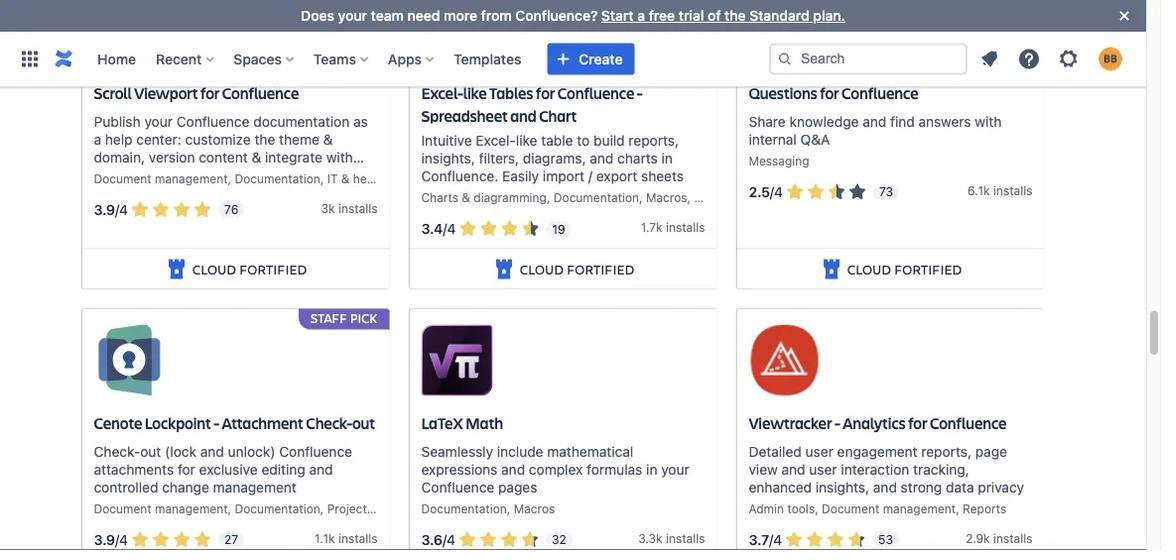Task type: locate. For each thing, give the bounding box(es) containing it.
install for cenote lockpoint - attachment check-out
[[338, 532, 371, 546]]

3 fortified from the left
[[894, 260, 962, 279]]

0 vertical spatial project
[[694, 191, 734, 205]]

in up sheets
[[661, 150, 673, 167]]

s for viewtracker - analytics for confluence
[[1026, 532, 1033, 546]]

install right 3.3k
[[666, 532, 699, 546]]

standard
[[749, 7, 809, 24]]

confluence image
[[52, 47, 75, 71], [52, 47, 75, 71]]

your left team
[[338, 7, 367, 24]]

1 vertical spatial in
[[646, 462, 657, 478]]

more
[[444, 7, 477, 24]]

s down helpdesk
[[371, 202, 378, 216]]

like
[[463, 83, 487, 104], [516, 133, 537, 149]]

s right 3.3k
[[699, 532, 705, 546]]

out left latex
[[352, 413, 375, 434]]

0 horizontal spatial insights,
[[421, 150, 475, 167]]

management
[[155, 172, 228, 186], [737, 191, 810, 205], [213, 480, 297, 496], [155, 503, 228, 516], [370, 503, 443, 516], [883, 503, 956, 516]]

the up integrate
[[255, 131, 275, 148]]

your
[[338, 7, 367, 24], [144, 114, 173, 130], [661, 462, 689, 478]]

with
[[975, 114, 1002, 130], [326, 149, 353, 166]]

0 horizontal spatial project
[[327, 503, 367, 516]]

, down the "pages"
[[507, 503, 510, 516]]

cloud for confluence
[[192, 260, 236, 279]]

tables
[[489, 83, 533, 104]]

1 vertical spatial the
[[255, 131, 275, 148]]

macros inside seamlessly include mathematical expressions and complex formulas in your confluence pages documentation , macros
[[514, 503, 555, 516]]

sheets
[[641, 168, 684, 185]]

questions for confluence
[[749, 83, 918, 104]]

confluence down expressions
[[421, 480, 494, 496]]

documentation
[[253, 114, 350, 130]]

2.5
[[749, 184, 770, 201]]

4 right 2.5 at the right of page
[[774, 184, 783, 201]]

0 horizontal spatial in
[[646, 462, 657, 478]]

for up change
[[178, 462, 195, 478]]

2 horizontal spatial cloud fortified app badge image
[[819, 258, 843, 282]]

1 horizontal spatial cloud
[[520, 260, 564, 279]]

0 horizontal spatial your
[[144, 114, 173, 130]]

1 vertical spatial macros
[[514, 503, 555, 516]]

excel-
[[421, 83, 463, 104], [476, 133, 516, 149]]

does
[[301, 7, 334, 24]]

install for excel-like tables for confluence - spreadsheet and chart
[[666, 221, 699, 235]]

1 vertical spatial 3.9 / 4
[[94, 533, 128, 549]]

1 vertical spatial reports,
[[921, 444, 972, 460]]

close image
[[1112, 4, 1136, 28]]

cloud fortified app badge image for confluence
[[165, 258, 188, 282]]

cloud down 19
[[520, 260, 564, 279]]

1 vertical spatial check-
[[94, 444, 140, 460]]

0 vertical spatial the
[[724, 7, 746, 24]]

a left the help
[[94, 131, 101, 148]]

1 horizontal spatial macros
[[646, 191, 687, 205]]

like up spreadsheet
[[463, 83, 487, 104]]

out
[[352, 413, 375, 434], [140, 444, 161, 460]]

spaces
[[234, 51, 282, 67]]

excel- up filters,
[[476, 133, 516, 149]]

1 vertical spatial a
[[94, 131, 101, 148]]

- left analytics
[[834, 413, 840, 434]]

0 vertical spatial tools
[[131, 167, 163, 183]]

4 for viewtracker - analytics for confluence
[[773, 533, 782, 549]]

apps
[[388, 51, 422, 67]]

latex math image
[[421, 326, 493, 397]]

appswitcher icon image
[[18, 47, 42, 71]]

2.5 / 4
[[749, 184, 783, 201]]

1 horizontal spatial the
[[724, 7, 746, 24]]

2 horizontal spatial cloud
[[847, 260, 891, 279]]

and up enhanced
[[782, 462, 805, 478]]

/ left 'export'
[[588, 168, 592, 185]]

teams
[[313, 51, 356, 67]]

2 horizontal spatial fortified
[[894, 260, 962, 279]]

cloud down 73
[[847, 260, 891, 279]]

0 horizontal spatial fortified
[[239, 260, 307, 279]]

with inside share knowledge and find answers with internal q&a messaging
[[975, 114, 1002, 130]]

1 horizontal spatial reports,
[[921, 444, 972, 460]]

project inside intuitive excel-like table to build reports, insights, filters, diagrams, and charts in confluence. easily import / export sheets charts & diagramming , documentation , macros , project management
[[694, 191, 734, 205]]

version
[[149, 149, 195, 166]]

confluence up customize
[[176, 114, 250, 130]]

0 horizontal spatial out
[[140, 444, 161, 460]]

1 horizontal spatial tools
[[787, 503, 815, 516]]

help icon image
[[1017, 47, 1041, 71]]

document down controlled at the left bottom of the page
[[94, 503, 152, 516]]

a left free
[[637, 7, 645, 24]]

, up 1.1k
[[320, 503, 324, 516]]

project up 1.1k install s
[[327, 503, 367, 516]]

1 vertical spatial like
[[516, 133, 537, 149]]

management down version
[[155, 172, 228, 186]]

your inside publish your confluence documentation as a help center: customize the theme & domain, version content & integrate with other tools
[[144, 114, 173, 130]]

0 vertical spatial in
[[661, 150, 673, 167]]

out up attachments
[[140, 444, 161, 460]]

your up center: at left top
[[144, 114, 173, 130]]

, down data
[[956, 503, 959, 516]]

and up the "pages"
[[501, 462, 525, 478]]

1 cloud fortified from the left
[[192, 260, 307, 279]]

tools down version
[[131, 167, 163, 183]]

exclusive
[[199, 462, 258, 478]]

0 vertical spatial 3.9
[[94, 202, 115, 218]]

controlled
[[94, 480, 158, 496]]

macros down the "pages"
[[514, 503, 555, 516]]

teams button
[[307, 43, 376, 75]]

the right of on the top
[[724, 7, 746, 24]]

documentation inside seamlessly include mathematical expressions and complex formulas in your confluence pages documentation , macros
[[421, 503, 507, 516]]

check- up attachments
[[94, 444, 140, 460]]

4 right 3.4
[[447, 221, 456, 237]]

/ for viewtracker - analytics for confluence
[[769, 533, 773, 549]]

3.9 down controlled at the left bottom of the page
[[94, 533, 115, 549]]

reports, up tracking, on the bottom right of the page
[[921, 444, 972, 460]]

strong
[[901, 480, 942, 496]]

documentation down integrate
[[235, 172, 320, 186]]

1 cloud fortified app badge image from the left
[[165, 258, 188, 282]]

install
[[993, 184, 1026, 198], [338, 202, 371, 216], [666, 221, 699, 235], [338, 532, 371, 546], [666, 532, 699, 546], [993, 532, 1026, 546]]

document inside check-out (lock and unlock) confluence attachments for exclusive editing and controlled change management document management , documentation , project management
[[94, 503, 152, 516]]

1 horizontal spatial fortified
[[567, 260, 634, 279]]

confluence?
[[515, 7, 598, 24]]

/ down expressions
[[443, 533, 447, 549]]

recent button
[[150, 43, 222, 75]]

editing
[[261, 462, 305, 478]]

management inside detailed user engagement reports, page view and user interaction tracking, enhanced insights, and strong data privacy admin tools , document management , reports
[[883, 503, 956, 516]]

like inside intuitive excel-like table to build reports, insights, filters, diagrams, and charts in confluence. easily import / export sheets charts & diagramming , documentation , macros , project management
[[516, 133, 537, 149]]

2 horizontal spatial your
[[661, 462, 689, 478]]

check- right attachment
[[306, 413, 352, 434]]

install right 3k
[[338, 202, 371, 216]]

q&a
[[800, 131, 830, 148]]

messaging
[[749, 154, 809, 168]]

3 cloud fortified from the left
[[847, 260, 962, 279]]

1 horizontal spatial -
[[637, 83, 643, 104]]

/ inside intuitive excel-like table to build reports, insights, filters, diagrams, and charts in confluence. easily import / export sheets charts & diagramming , documentation , macros , project management
[[588, 168, 592, 185]]

document down interaction
[[822, 503, 880, 516]]

a inside publish your confluence documentation as a help center: customize the theme & domain, version content & integrate with other tools
[[94, 131, 101, 148]]

, up the 1.7k install s on the top right
[[687, 191, 691, 205]]

& down confluence.
[[462, 191, 470, 205]]

staff
[[311, 310, 347, 327]]

s for cenote lockpoint - attachment check-out
[[371, 532, 378, 546]]

chart
[[539, 106, 577, 126]]

/ for latex math
[[443, 533, 447, 549]]

viewtracker - analytics for confluence
[[749, 413, 1007, 434]]

cloud down 76
[[192, 260, 236, 279]]

excel- up spreadsheet
[[421, 83, 463, 104]]

2 fortified from the left
[[567, 260, 634, 279]]

1 3.9 from the top
[[94, 202, 115, 218]]

confluence down the create dropdown button
[[557, 83, 634, 104]]

0 horizontal spatial reports,
[[629, 133, 679, 149]]

integrate
[[265, 149, 322, 166]]

cloud fortified down 73
[[847, 260, 962, 279]]

need
[[407, 7, 440, 24]]

cenote
[[94, 413, 142, 434]]

1 horizontal spatial excel-
[[476, 133, 516, 149]]

0 horizontal spatial a
[[94, 131, 101, 148]]

1 3.9 / 4 from the top
[[94, 202, 128, 218]]

0 horizontal spatial with
[[326, 149, 353, 166]]

1 horizontal spatial your
[[338, 7, 367, 24]]

1 horizontal spatial in
[[661, 150, 673, 167]]

reports, up charts
[[629, 133, 679, 149]]

confluence up editing
[[279, 444, 352, 460]]

1 horizontal spatial a
[[637, 7, 645, 24]]

confluence inside publish your confluence documentation as a help center: customize the theme & domain, version content & integrate with other tools
[[176, 114, 250, 130]]

documentation down 'export'
[[554, 191, 639, 205]]

0 horizontal spatial cloud fortified app badge image
[[165, 258, 188, 282]]

1 vertical spatial out
[[140, 444, 161, 460]]

,
[[228, 172, 231, 186], [320, 172, 324, 186], [547, 191, 550, 205], [639, 191, 643, 205], [687, 191, 691, 205], [228, 503, 231, 516], [320, 503, 324, 516], [507, 503, 510, 516], [815, 503, 818, 516], [956, 503, 959, 516]]

1 vertical spatial tools
[[787, 503, 815, 516]]

install right 2.9k at the bottom right
[[993, 532, 1026, 546]]

s right 1.7k at top
[[699, 221, 705, 235]]

banner
[[0, 31, 1146, 87]]

s right 1.1k
[[371, 532, 378, 546]]

s right '6.1k'
[[1026, 184, 1033, 198]]

1 horizontal spatial project
[[694, 191, 734, 205]]

1 horizontal spatial with
[[975, 114, 1002, 130]]

/ down controlled at the left bottom of the page
[[115, 533, 119, 549]]

find
[[890, 114, 915, 130]]

0 horizontal spatial check-
[[94, 444, 140, 460]]

4 down other
[[119, 202, 128, 218]]

from
[[481, 7, 512, 24]]

diagrams,
[[523, 150, 586, 167]]

32
[[552, 534, 566, 548]]

1 horizontal spatial cloud fortified
[[520, 260, 634, 279]]

macros down sheets
[[646, 191, 687, 205]]

2 3.9 from the top
[[94, 533, 115, 549]]

cloud fortified for confluence
[[192, 260, 307, 279]]

latex
[[421, 413, 463, 434]]

1 vertical spatial insights,
[[816, 480, 869, 496]]

check-
[[306, 413, 352, 434], [94, 444, 140, 460]]

fortified
[[239, 260, 307, 279], [567, 260, 634, 279], [894, 260, 962, 279]]

install right 1.7k at top
[[666, 221, 699, 235]]

macros inside intuitive excel-like table to build reports, insights, filters, diagrams, and charts in confluence. easily import / export sheets charts & diagramming , documentation , macros , project management
[[646, 191, 687, 205]]

insights, down interaction
[[816, 480, 869, 496]]

management down messaging
[[737, 191, 810, 205]]

insights,
[[421, 150, 475, 167], [816, 480, 869, 496]]

recent
[[156, 51, 202, 67]]

reports, inside detailed user engagement reports, page view and user interaction tracking, enhanced insights, and strong data privacy admin tools , document management , reports
[[921, 444, 972, 460]]

/ down messaging
[[770, 184, 774, 201]]

/ for excel-like tables for confluence - spreadsheet and chart
[[443, 221, 447, 237]]

cloud fortified app badge image
[[165, 258, 188, 282], [492, 258, 516, 282], [819, 258, 843, 282]]

user down viewtracker at bottom
[[805, 444, 833, 460]]

create
[[579, 51, 623, 67]]

project left 2.5 at the right of page
[[694, 191, 734, 205]]

and up the exclusive
[[200, 444, 224, 460]]

like left table
[[516, 133, 537, 149]]

0 vertical spatial check-
[[306, 413, 352, 434]]

0 horizontal spatial cloud fortified
[[192, 260, 307, 279]]

notification icon image
[[977, 47, 1001, 71]]

install right '6.1k'
[[993, 184, 1026, 198]]

for inside excel-like tables for confluence - spreadsheet and chart
[[536, 83, 555, 104]]

build
[[593, 133, 625, 149]]

1 horizontal spatial like
[[516, 133, 537, 149]]

fortified for for
[[567, 260, 634, 279]]

/ down charts
[[443, 221, 447, 237]]

- right lockpoint
[[214, 413, 219, 434]]

1 cloud from the left
[[192, 260, 236, 279]]

1.1k
[[315, 532, 335, 546]]

1 vertical spatial your
[[144, 114, 173, 130]]

settings icon image
[[1057, 47, 1081, 71]]

1 vertical spatial project
[[327, 503, 367, 516]]

2 cloud fortified app badge image from the left
[[492, 258, 516, 282]]

0 vertical spatial 3.9 / 4
[[94, 202, 128, 218]]

0 vertical spatial your
[[338, 7, 367, 24]]

internal
[[749, 131, 797, 148]]

1 vertical spatial 3.9
[[94, 533, 115, 549]]

2 horizontal spatial cloud fortified
[[847, 260, 962, 279]]

cloud for for
[[520, 260, 564, 279]]

start
[[601, 7, 634, 24]]

19
[[552, 223, 565, 236]]

/ for questions for confluence
[[770, 184, 774, 201]]

like inside excel-like tables for confluence - spreadsheet and chart
[[463, 83, 487, 104]]

& right the it
[[341, 172, 350, 186]]

in right formulas
[[646, 462, 657, 478]]

1 horizontal spatial cloud fortified app badge image
[[492, 258, 516, 282]]

confluence
[[222, 83, 299, 104], [557, 83, 634, 104], [842, 83, 918, 104], [176, 114, 250, 130], [930, 413, 1007, 434], [279, 444, 352, 460], [421, 480, 494, 496]]

install right 1.1k
[[338, 532, 371, 546]]

3.9 / 4 for cenote
[[94, 533, 128, 549]]

3.3k
[[638, 532, 662, 546]]

0 horizontal spatial like
[[463, 83, 487, 104]]

1 horizontal spatial insights,
[[816, 480, 869, 496]]

0 vertical spatial macros
[[646, 191, 687, 205]]

management down strong
[[883, 503, 956, 516]]

, down content
[[228, 172, 231, 186]]

3.9 / 4
[[94, 202, 128, 218], [94, 533, 128, 549]]

, up 27
[[228, 503, 231, 516]]

1 vertical spatial excel-
[[476, 133, 516, 149]]

document inside detailed user engagement reports, page view and user interaction tracking, enhanced insights, and strong data privacy admin tools , document management , reports
[[822, 503, 880, 516]]

cloud fortified down 76
[[192, 260, 307, 279]]

3.7
[[749, 533, 769, 549]]

1 horizontal spatial out
[[352, 413, 375, 434]]

2 cloud from the left
[[520, 260, 564, 279]]

confluence inside check-out (lock and unlock) confluence attachments for exclusive editing and controlled change management document management , documentation , project management
[[279, 444, 352, 460]]

0 vertical spatial reports,
[[629, 133, 679, 149]]

intuitive
[[421, 133, 472, 149]]

4 right 3.6
[[447, 533, 455, 549]]

insights, down intuitive
[[421, 150, 475, 167]]

help
[[105, 131, 133, 148]]

your right formulas
[[661, 462, 689, 478]]

easily
[[502, 168, 539, 185]]

0 vertical spatial out
[[352, 413, 375, 434]]

content
[[199, 149, 248, 166]]

0 horizontal spatial macros
[[514, 503, 555, 516]]

1 vertical spatial with
[[326, 149, 353, 166]]

0 vertical spatial insights,
[[421, 150, 475, 167]]

and left find
[[863, 114, 886, 130]]

in inside seamlessly include mathematical expressions and complex formulas in your confluence pages documentation , macros
[[646, 462, 657, 478]]

install for latex math
[[666, 532, 699, 546]]

/ for cenote lockpoint - attachment check-out
[[115, 533, 119, 549]]

scroll viewport for confluence
[[94, 83, 299, 104]]

0 horizontal spatial the
[[255, 131, 275, 148]]

0 horizontal spatial tools
[[131, 167, 163, 183]]

your for confluence
[[144, 114, 173, 130]]

and down tables
[[510, 106, 537, 126]]

2 3.9 / 4 from the top
[[94, 533, 128, 549]]

macros
[[646, 191, 687, 205], [514, 503, 555, 516]]

3.4
[[421, 221, 443, 237]]

0 vertical spatial like
[[463, 83, 487, 104]]

knowledge
[[789, 114, 859, 130]]

3.9 / 4 down controlled at the left bottom of the page
[[94, 533, 128, 549]]

0 horizontal spatial cloud
[[192, 260, 236, 279]]

excel-like tables for confluence - spreadsheet and chart image
[[421, 0, 493, 67]]

0 horizontal spatial excel-
[[421, 83, 463, 104]]

2 cloud fortified from the left
[[520, 260, 634, 279]]

4 right 3.7
[[773, 533, 782, 549]]

3.9 down other
[[94, 202, 115, 218]]

3.9 / 4 down other
[[94, 202, 128, 218]]

1.1k install s
[[315, 532, 378, 546]]

2 vertical spatial your
[[661, 462, 689, 478]]

/ down other
[[115, 202, 119, 218]]

start a free trial of the standard plan. link
[[601, 7, 845, 24]]

tools inside publish your confluence documentation as a help center: customize the theme & domain, version content & integrate with other tools
[[131, 167, 163, 183]]

user up enhanced
[[809, 462, 837, 478]]

tools down enhanced
[[787, 503, 815, 516]]

1 fortified from the left
[[239, 260, 307, 279]]

for up chart
[[536, 83, 555, 104]]

formulas
[[587, 462, 642, 478]]

export
[[596, 168, 637, 185]]

0 vertical spatial with
[[975, 114, 1002, 130]]

spreadsheet
[[421, 106, 508, 126]]

0 vertical spatial excel-
[[421, 83, 463, 104]]



Task type: vqa. For each thing, say whether or not it's contained in the screenshot.
Questions for Confluence
yes



Task type: describe. For each thing, give the bounding box(es) containing it.
cenote lockpoint - attachment check-out
[[94, 413, 375, 434]]

confluence down search field
[[842, 83, 918, 104]]

cloud fortified for for
[[520, 260, 634, 279]]

your for team
[[338, 7, 367, 24]]

for down recent popup button
[[200, 83, 220, 104]]

include
[[497, 444, 543, 460]]

excel- inside intuitive excel-like table to build reports, insights, filters, diagrams, and charts in confluence. easily import / export sheets charts & diagramming , documentation , macros , project management
[[476, 133, 516, 149]]

charts
[[421, 191, 458, 205]]

documentation inside check-out (lock and unlock) confluence attachments for exclusive editing and controlled change management document management , documentation , project management
[[235, 503, 320, 516]]

change
[[162, 480, 209, 496]]

cenote lockpoint - attachment check-out image
[[94, 326, 165, 397]]

3 cloud fortified app badge image from the left
[[819, 258, 843, 282]]

excel- inside excel-like tables for confluence - spreadsheet and chart
[[421, 83, 463, 104]]

3.9 for scroll
[[94, 202, 115, 218]]

check-out (lock and unlock) confluence attachments for exclusive editing and controlled change management document management , documentation , project management
[[94, 444, 443, 516]]

& right theme
[[323, 131, 333, 148]]

confluence up page
[[930, 413, 1007, 434]]

install for questions for confluence
[[993, 184, 1026, 198]]

project inside check-out (lock and unlock) confluence attachments for exclusive editing and controlled change management document management , documentation , project management
[[327, 503, 367, 516]]

check- inside check-out (lock and unlock) confluence attachments for exclusive editing and controlled change management document management , documentation , project management
[[94, 444, 140, 460]]

document down domain,
[[94, 172, 152, 186]]

page
[[975, 444, 1007, 460]]

plan.
[[813, 7, 845, 24]]

of
[[708, 7, 721, 24]]

reports, inside intuitive excel-like table to build reports, insights, filters, diagrams, and charts in confluence. easily import / export sheets charts & diagramming , documentation , macros , project management
[[629, 133, 679, 149]]

import
[[543, 168, 585, 185]]

free
[[649, 7, 675, 24]]

scroll viewport for confluence image
[[94, 0, 165, 67]]

reports
[[963, 503, 1006, 516]]

& up document management , documentation , it & helpdesk
[[252, 149, 261, 166]]

as
[[353, 114, 368, 130]]

the inside publish your confluence documentation as a help center: customize the theme & domain, version content & integrate with other tools
[[255, 131, 275, 148]]

confluence inside seamlessly include mathematical expressions and complex formulas in your confluence pages documentation , macros
[[421, 480, 494, 496]]

share knowledge and find answers with internal q&a messaging
[[749, 114, 1002, 168]]

share
[[749, 114, 786, 130]]

search image
[[777, 51, 793, 67]]

management inside intuitive excel-like table to build reports, insights, filters, diagrams, and charts in confluence. easily import / export sheets charts & diagramming , documentation , macros , project management
[[737, 191, 810, 205]]

apps button
[[382, 43, 442, 75]]

attachments
[[94, 462, 174, 478]]

viewtracker - analytics for confluence image
[[749, 326, 820, 397]]

, right admin
[[815, 503, 818, 516]]

scroll
[[94, 83, 132, 104]]

/ for scroll viewport for confluence
[[115, 202, 119, 218]]

admin
[[749, 503, 784, 516]]

1 horizontal spatial check-
[[306, 413, 352, 434]]

for inside check-out (lock and unlock) confluence attachments for exclusive editing and controlled change management document management , documentation , project management
[[178, 462, 195, 478]]

create button
[[547, 43, 635, 75]]

intuitive excel-like table to build reports, insights, filters, diagrams, and charts in confluence. easily import / export sheets charts & diagramming , documentation , macros , project management
[[421, 133, 810, 205]]

3.9 / 4 for scroll
[[94, 202, 128, 218]]

, inside seamlessly include mathematical expressions and complex formulas in your confluence pages documentation , macros
[[507, 503, 510, 516]]

s for scroll viewport for confluence
[[371, 202, 378, 216]]

excel-like tables for confluence - spreadsheet and chart
[[421, 83, 643, 126]]

and inside intuitive excel-like table to build reports, insights, filters, diagrams, and charts in confluence. easily import / export sheets charts & diagramming , documentation , macros , project management
[[590, 150, 614, 167]]

seamlessly
[[421, 444, 493, 460]]

4 for scroll viewport for confluence
[[119, 202, 128, 218]]

interaction
[[841, 462, 909, 478]]

unlock)
[[228, 444, 275, 460]]

confluence inside excel-like tables for confluence - spreadsheet and chart
[[557, 83, 634, 104]]

helpdesk
[[353, 172, 404, 186]]

3.4 / 4
[[421, 221, 456, 237]]

detailed
[[749, 444, 802, 460]]

templates
[[454, 51, 521, 67]]

3 cloud from the left
[[847, 260, 891, 279]]

0 horizontal spatial -
[[214, 413, 219, 434]]

0 vertical spatial user
[[805, 444, 833, 460]]

for up knowledge
[[820, 83, 839, 104]]

analytics
[[843, 413, 906, 434]]

3.7 / 4
[[749, 533, 782, 549]]

questions for confluence image
[[749, 0, 820, 67]]

tracking,
[[913, 462, 969, 478]]

privacy
[[978, 480, 1024, 496]]

0 vertical spatial a
[[637, 7, 645, 24]]

2 horizontal spatial -
[[834, 413, 840, 434]]

and inside excel-like tables for confluence - spreadsheet and chart
[[510, 106, 537, 126]]

4 for excel-like tables for confluence - spreadsheet and chart
[[447, 221, 456, 237]]

publish your confluence documentation as a help center: customize the theme & domain, version content & integrate with other tools
[[94, 114, 368, 183]]

for right analytics
[[908, 413, 927, 434]]

, down import
[[547, 191, 550, 205]]

out inside check-out (lock and unlock) confluence attachments for exclusive editing and controlled change management document management , documentation , project management
[[140, 444, 161, 460]]

it
[[327, 172, 338, 186]]

staff pick
[[311, 310, 378, 327]]

4 for questions for confluence
[[774, 184, 783, 201]]

and right editing
[[309, 462, 333, 478]]

spaces button
[[228, 43, 302, 75]]

insights, inside detailed user engagement reports, page view and user interaction tracking, enhanced insights, and strong data privacy admin tools , document management , reports
[[816, 480, 869, 496]]

6.1k
[[968, 184, 990, 198]]

cloud fortified app badge image for for
[[492, 258, 516, 282]]

viewtracker
[[749, 413, 832, 434]]

charts
[[617, 150, 658, 167]]

other
[[94, 167, 128, 183]]

data
[[946, 480, 974, 496]]

with inside publish your confluence documentation as a help center: customize the theme & domain, version content & integrate with other tools
[[326, 149, 353, 166]]

s for questions for confluence
[[1026, 184, 1033, 198]]

6.1k install s
[[968, 184, 1033, 198]]

management down change
[[155, 503, 228, 516]]

, left the it
[[320, 172, 324, 186]]

1.7k install s
[[641, 221, 705, 235]]

and inside share knowledge and find answers with internal q&a messaging
[[863, 114, 886, 130]]

management up 3.6
[[370, 503, 443, 516]]

does your team need more from confluence? start a free trial of the standard plan.
[[301, 7, 845, 24]]

team
[[371, 7, 404, 24]]

3.9 for cenote
[[94, 533, 115, 549]]

install for scroll viewport for confluence
[[338, 202, 371, 216]]

documentation inside intuitive excel-like table to build reports, insights, filters, diagrams, and charts in confluence. easily import / export sheets charts & diagramming , documentation , macros , project management
[[554, 191, 639, 205]]

mathematical
[[547, 444, 633, 460]]

domain,
[[94, 149, 145, 166]]

& inside intuitive excel-like table to build reports, insights, filters, diagrams, and charts in confluence. easily import / export sheets charts & diagramming , documentation , macros , project management
[[462, 191, 470, 205]]

viewport
[[134, 83, 198, 104]]

engagement
[[837, 444, 917, 460]]

3.6
[[421, 533, 443, 549]]

, down sheets
[[639, 191, 643, 205]]

trial
[[679, 7, 704, 24]]

global element
[[12, 31, 769, 87]]

view
[[749, 462, 778, 478]]

confluence.
[[421, 168, 498, 185]]

templates link
[[448, 43, 527, 75]]

your profile and preferences image
[[1099, 47, 1122, 71]]

s for excel-like tables for confluence - spreadsheet and chart
[[699, 221, 705, 235]]

home link
[[91, 43, 142, 75]]

2.9k
[[966, 532, 990, 546]]

management down the exclusive
[[213, 480, 297, 496]]

your inside seamlessly include mathematical expressions and complex formulas in your confluence pages documentation , macros
[[661, 462, 689, 478]]

and down interaction
[[873, 480, 897, 496]]

attachment
[[222, 413, 303, 434]]

fortified for confluence
[[239, 260, 307, 279]]

27
[[224, 534, 238, 548]]

Search field
[[769, 43, 968, 75]]

confluence down 'spaces' "popup button"
[[222, 83, 299, 104]]

banner containing home
[[0, 31, 1146, 87]]

s for latex math
[[699, 532, 705, 546]]

expressions
[[421, 462, 498, 478]]

3.3k install s
[[638, 532, 705, 546]]

insights, inside intuitive excel-like table to build reports, insights, filters, diagrams, and charts in confluence. easily import / export sheets charts & diagramming , documentation , macros , project management
[[421, 150, 475, 167]]

4 for cenote lockpoint - attachment check-out
[[119, 533, 128, 549]]

table
[[541, 133, 573, 149]]

latex math
[[421, 413, 503, 434]]

install for viewtracker - analytics for confluence
[[993, 532, 1026, 546]]

1 vertical spatial user
[[809, 462, 837, 478]]

4 for latex math
[[447, 533, 455, 549]]

3k install s
[[321, 202, 378, 216]]

pages
[[498, 480, 537, 496]]

tools inside detailed user engagement reports, page view and user interaction tracking, enhanced insights, and strong data privacy admin tools , document management , reports
[[787, 503, 815, 516]]

center:
[[136, 131, 181, 148]]

73
[[879, 186, 893, 200]]

complex
[[529, 462, 583, 478]]

in inside intuitive excel-like table to build reports, insights, filters, diagrams, and charts in confluence. easily import / export sheets charts & diagramming , documentation , macros , project management
[[661, 150, 673, 167]]

3.6 / 4
[[421, 533, 455, 549]]

- inside excel-like tables for confluence - spreadsheet and chart
[[637, 83, 643, 104]]

detailed user engagement reports, page view and user interaction tracking, enhanced insights, and strong data privacy admin tools , document management , reports
[[749, 444, 1024, 516]]

and inside seamlessly include mathematical expressions and complex formulas in your confluence pages documentation , macros
[[501, 462, 525, 478]]

customize
[[185, 131, 251, 148]]



